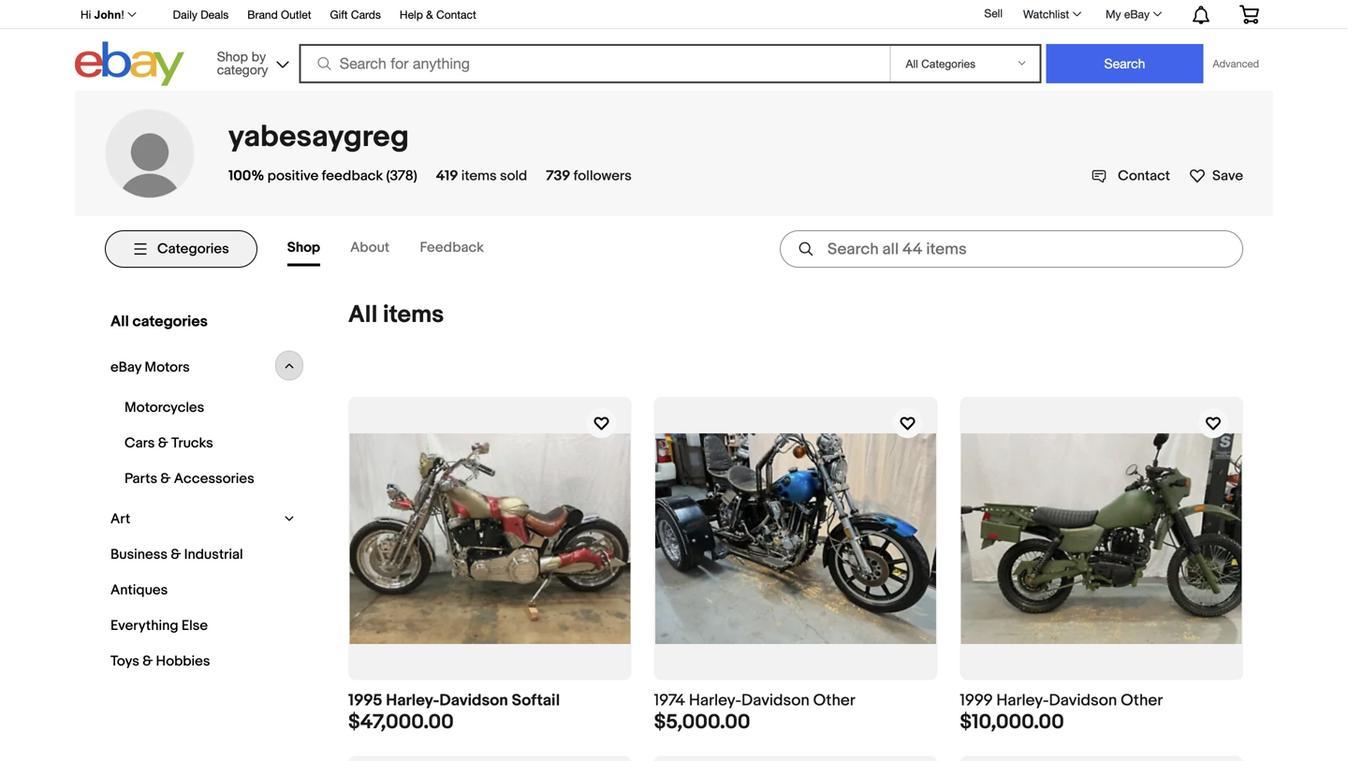 Task type: locate. For each thing, give the bounding box(es) containing it.
everything
[[111, 618, 179, 635]]

parts & accessories link
[[120, 466, 290, 492]]

0 horizontal spatial davidson
[[440, 691, 508, 711]]

2 horizontal spatial davidson
[[1050, 691, 1118, 711]]

0 vertical spatial contact
[[437, 8, 477, 21]]

toys & hobbies
[[111, 653, 210, 670]]

1 horizontal spatial ebay
[[1125, 7, 1150, 21]]

2 davidson from the left
[[742, 691, 810, 711]]

1 horizontal spatial items
[[462, 168, 497, 185]]

contact
[[437, 8, 477, 21], [1119, 168, 1171, 185]]

all items
[[348, 301, 444, 330]]

my ebay
[[1106, 7, 1150, 21]]

shop inside shop by category
[[217, 49, 248, 64]]

items down feedback
[[383, 301, 444, 330]]

by
[[252, 49, 266, 64]]

about
[[350, 239, 390, 256]]

Search all 44 items field
[[780, 230, 1244, 268]]

1 horizontal spatial other
[[1121, 691, 1164, 711]]

items inside tab panel
[[383, 301, 444, 330]]

1 vertical spatial shop
[[287, 239, 320, 256]]

cars
[[125, 435, 155, 452]]

all for all items
[[348, 301, 378, 330]]

1 horizontal spatial contact
[[1119, 168, 1171, 185]]

2 harley- from the left
[[689, 691, 742, 711]]

shop left by
[[217, 49, 248, 64]]

1 vertical spatial items
[[383, 301, 444, 330]]

categories button
[[105, 230, 257, 268]]

yabesaygreg image
[[105, 109, 195, 199]]

3 davidson from the left
[[1050, 691, 1118, 711]]

advanced
[[1213, 58, 1260, 70]]

contact right help
[[437, 8, 477, 21]]

ebay inside all items tab panel
[[111, 359, 141, 376]]

items right 419
[[462, 168, 497, 185]]

toys
[[111, 653, 139, 670]]

sold
[[500, 168, 528, 185]]

& for cars
[[158, 435, 168, 452]]

ebay right my
[[1125, 7, 1150, 21]]

outlet
[[281, 8, 311, 21]]

other for $10,000.00
[[1121, 691, 1164, 711]]

0 horizontal spatial items
[[383, 301, 444, 330]]

ebay
[[1125, 7, 1150, 21], [111, 359, 141, 376]]

0 vertical spatial shop
[[217, 49, 248, 64]]

ebay inside account navigation
[[1125, 7, 1150, 21]]

$5,000.00
[[654, 710, 751, 735]]

daily deals
[[173, 8, 229, 21]]

1 other from the left
[[814, 691, 856, 711]]

all categories
[[111, 313, 208, 331]]

davidson for $5,000.00
[[742, 691, 810, 711]]

harley- right 1995
[[386, 691, 440, 711]]

& right parts
[[161, 471, 171, 488]]

all for all categories
[[111, 313, 129, 331]]

shop for shop by category
[[217, 49, 248, 64]]

0 horizontal spatial ebay
[[111, 359, 141, 376]]

1 vertical spatial ebay
[[111, 359, 141, 376]]

1999 harley-davidson other
[[960, 691, 1164, 711]]

watchlist link
[[1013, 3, 1090, 25]]

2 other from the left
[[1121, 691, 1164, 711]]

1 davidson from the left
[[440, 691, 508, 711]]

my ebay link
[[1096, 3, 1171, 25]]

harley-
[[386, 691, 440, 711], [689, 691, 742, 711], [997, 691, 1050, 711]]

1 harley- from the left
[[386, 691, 440, 711]]

watchlist
[[1024, 7, 1070, 21]]

0 horizontal spatial shop
[[217, 49, 248, 64]]

contact inside account navigation
[[437, 8, 477, 21]]

0 horizontal spatial other
[[814, 691, 856, 711]]

sell
[[985, 7, 1003, 20]]

gift cards
[[330, 8, 381, 21]]

& inside account navigation
[[426, 8, 433, 21]]

& right toys
[[143, 653, 153, 670]]

cars & trucks
[[125, 435, 213, 452]]

2 horizontal spatial harley-
[[997, 691, 1050, 711]]

& right cars
[[158, 435, 168, 452]]

shop by category banner
[[70, 0, 1274, 91]]

shop for shop
[[287, 239, 320, 256]]

contact link
[[1092, 168, 1171, 185]]

1995
[[348, 691, 383, 711]]

419
[[436, 168, 458, 185]]

1 vertical spatial contact
[[1119, 168, 1171, 185]]

category
[[217, 62, 268, 77]]

contact left save button
[[1119, 168, 1171, 185]]

other inside 1974 harley-davidson other link
[[814, 691, 856, 711]]

other inside 1999 harley-davidson other link
[[1121, 691, 1164, 711]]

harley- right 1999
[[997, 691, 1050, 711]]

brand outlet
[[248, 8, 311, 21]]

items
[[462, 168, 497, 185], [383, 301, 444, 330]]

0 horizontal spatial harley-
[[386, 691, 440, 711]]

harley- for $47,000.00
[[386, 691, 440, 711]]

& right business
[[171, 547, 181, 563]]

tab list containing shop
[[287, 232, 514, 266]]

None submit
[[1047, 44, 1204, 83]]

0 horizontal spatial contact
[[437, 8, 477, 21]]

1 horizontal spatial shop
[[287, 239, 320, 256]]

help & contact
[[400, 8, 477, 21]]

0 vertical spatial ebay
[[1125, 7, 1150, 21]]

all left categories
[[111, 313, 129, 331]]

harley- right 1974
[[689, 691, 742, 711]]

all down about
[[348, 301, 378, 330]]

feedback
[[420, 239, 484, 256]]

3 harley- from the left
[[997, 691, 1050, 711]]

gift cards link
[[330, 5, 381, 26]]

1 horizontal spatial all
[[348, 301, 378, 330]]

& right help
[[426, 8, 433, 21]]

shop left about
[[287, 239, 320, 256]]

feedback
[[322, 168, 383, 185]]

tab list
[[287, 232, 514, 266]]

1 horizontal spatial harley-
[[689, 691, 742, 711]]

account navigation
[[70, 0, 1274, 29]]

motorcycles link
[[120, 395, 290, 421]]

shop
[[217, 49, 248, 64], [287, 239, 320, 256]]

everything else
[[111, 618, 208, 635]]

ebay left motors
[[111, 359, 141, 376]]

&
[[426, 8, 433, 21], [158, 435, 168, 452], [161, 471, 171, 488], [171, 547, 181, 563], [143, 653, 153, 670]]

0 horizontal spatial all
[[111, 313, 129, 331]]

brand outlet link
[[248, 5, 311, 26]]

positive
[[268, 168, 319, 185]]

& for business
[[171, 547, 181, 563]]

Search for anything text field
[[302, 46, 887, 81]]

none submit inside shop by category banner
[[1047, 44, 1204, 83]]

all
[[348, 301, 378, 330], [111, 313, 129, 331]]

1 horizontal spatial davidson
[[742, 691, 810, 711]]

1974
[[654, 691, 686, 711]]

yabesaygreg link
[[229, 119, 409, 155]]

0 vertical spatial items
[[462, 168, 497, 185]]

followers
[[574, 168, 632, 185]]



Task type: describe. For each thing, give the bounding box(es) containing it.
yabesaygreg
[[229, 119, 409, 155]]

all categories link
[[106, 308, 295, 336]]

739 followers
[[546, 168, 632, 185]]

art
[[111, 511, 130, 528]]

& for parts
[[161, 471, 171, 488]]

$10,000.00
[[960, 710, 1065, 735]]

motorcycles
[[125, 400, 204, 416]]

davidson for $10,000.00
[[1050, 691, 1118, 711]]

100% positive feedback (378)
[[229, 168, 417, 185]]

shop by category
[[217, 49, 268, 77]]

art link
[[106, 506, 276, 533]]

trucks
[[171, 435, 213, 452]]

gift
[[330, 8, 348, 21]]

hi
[[81, 8, 91, 21]]

john
[[94, 8, 121, 21]]

1995 harley-davidson softail
[[348, 691, 560, 711]]

harley- for $10,000.00
[[997, 691, 1050, 711]]

deals
[[201, 8, 229, 21]]

daily deals link
[[173, 5, 229, 26]]

(378)
[[386, 168, 417, 185]]

business & industrial link
[[106, 542, 288, 568]]

other for $5,000.00
[[814, 691, 856, 711]]

!
[[121, 8, 124, 21]]

davidson for $47,000.00
[[440, 691, 508, 711]]

hi john !
[[81, 8, 124, 21]]

brand
[[248, 8, 278, 21]]

categories
[[157, 241, 229, 258]]

ebay motors link
[[106, 355, 276, 381]]

1974 harley-davidson other link
[[654, 397, 938, 711]]

1999
[[960, 691, 993, 711]]

daily
[[173, 8, 198, 21]]

1999 harley-davidson other link
[[960, 397, 1244, 711]]

$47,000.00
[[348, 710, 454, 735]]

antiques link
[[106, 577, 288, 604]]

items for 419
[[462, 168, 497, 185]]

ebay motors
[[111, 359, 190, 376]]

parts & accessories
[[125, 471, 255, 488]]

else
[[182, 618, 208, 635]]

& for toys
[[143, 653, 153, 670]]

advanced link
[[1204, 45, 1269, 82]]

harley- for $5,000.00
[[689, 691, 742, 711]]

categories
[[133, 313, 208, 331]]

cards
[[351, 8, 381, 21]]

& for help
[[426, 8, 433, 21]]

softail
[[512, 691, 560, 711]]

all items tab panel
[[105, 282, 1244, 762]]

antiques
[[111, 582, 168, 599]]

419 items sold
[[436, 168, 528, 185]]

industrial
[[184, 547, 243, 563]]

sell link
[[976, 7, 1012, 20]]

save
[[1213, 168, 1244, 185]]

accessories
[[174, 471, 255, 488]]

parts
[[125, 471, 157, 488]]

100%
[[229, 168, 264, 185]]

save button
[[1190, 164, 1244, 185]]

items for all
[[383, 301, 444, 330]]

shop by category button
[[209, 42, 293, 82]]

business
[[111, 547, 168, 563]]

cars & trucks link
[[120, 430, 290, 457]]

everything else link
[[106, 613, 288, 639]]

1995 harley-davidson softail link
[[348, 397, 632, 711]]

help & contact link
[[400, 5, 477, 26]]

1974 harley-davidson other
[[654, 691, 856, 711]]

your shopping cart image
[[1239, 5, 1261, 24]]

help
[[400, 8, 423, 21]]

739
[[546, 168, 571, 185]]

motors
[[145, 359, 190, 376]]

my
[[1106, 7, 1122, 21]]

toys & hobbies link
[[106, 649, 288, 675]]

hobbies
[[156, 653, 210, 670]]

business & industrial
[[111, 547, 243, 563]]



Task type: vqa. For each thing, say whether or not it's contained in the screenshot.
bottom Toaster
no



